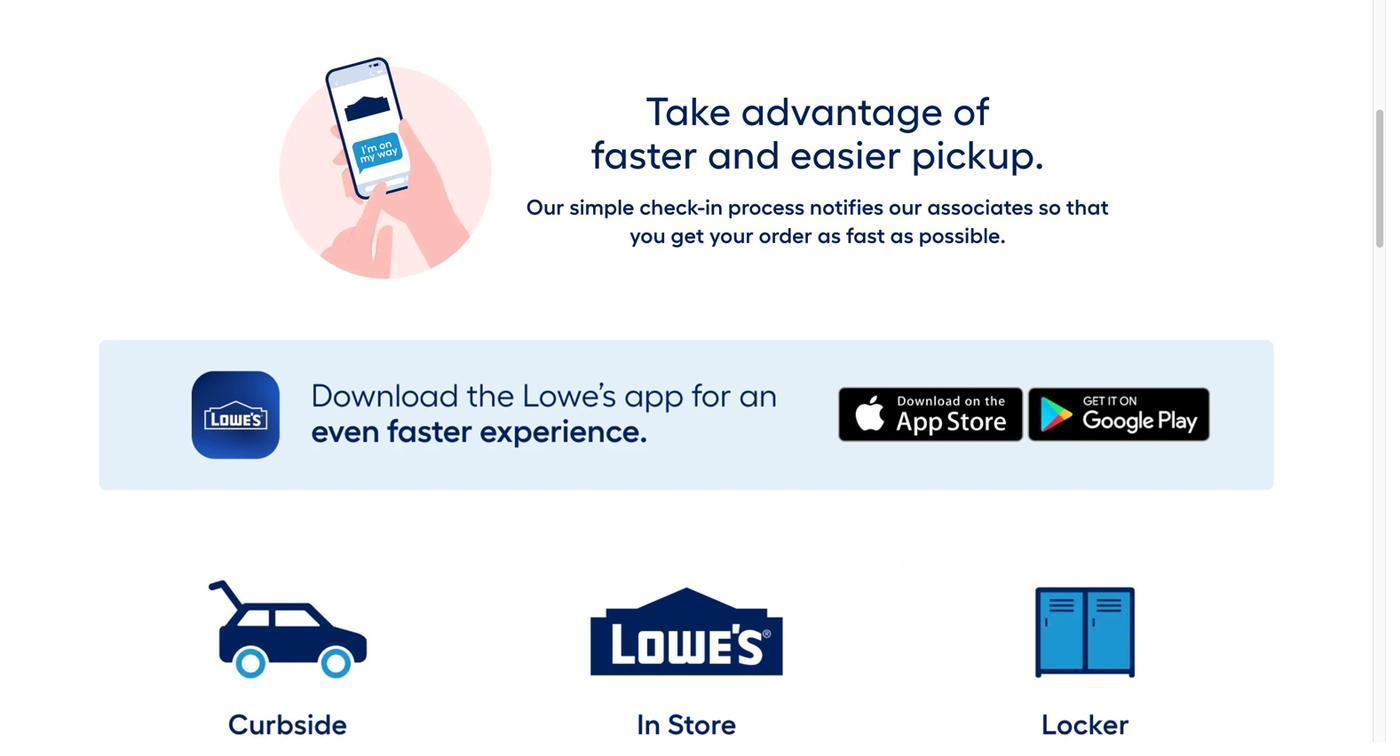 Task type: locate. For each thing, give the bounding box(es) containing it.
a lowe's gable icon. image
[[501, 559, 872, 743]]

order tracking. image
[[99, 0, 1275, 3]]



Task type: vqa. For each thing, say whether or not it's contained in the screenshot.
An Illustration Of Hands Holding A Phone With On My Way Callout. image
yes



Task type: describe. For each thing, give the bounding box(es) containing it.
an illustration of hands holding a phone with on my way callout. image
[[99, 56, 1275, 287]]

an icon of a car with the tailgate open. image
[[102, 559, 473, 743]]

an icon of 2 blue lockers. image
[[900, 559, 1271, 743]]

download the lowe's app for an even faster experience. image
[[99, 340, 1275, 491]]



